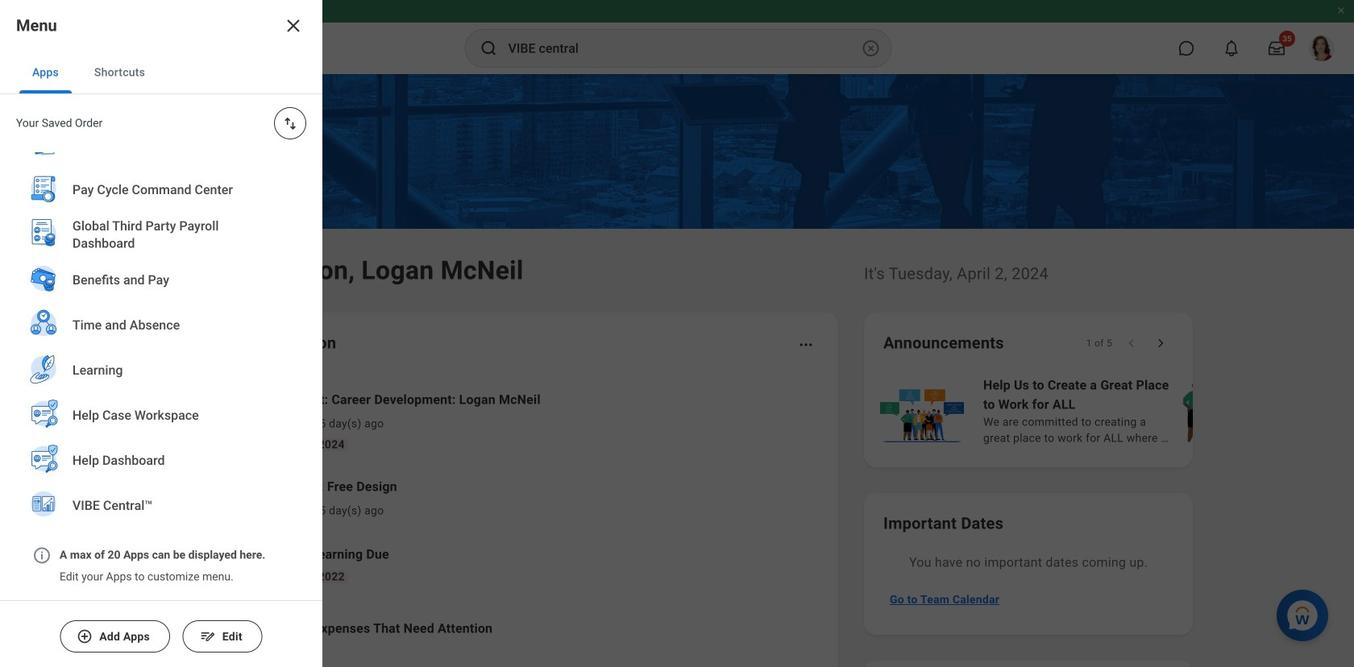 Task type: describe. For each thing, give the bounding box(es) containing it.
close environment banner image
[[1337, 6, 1347, 15]]

book open image
[[204, 552, 228, 577]]

inbox large image
[[1269, 40, 1285, 56]]

global navigation dialog
[[0, 0, 323, 668]]



Task type: locate. For each thing, give the bounding box(es) containing it.
notifications large image
[[1224, 40, 1240, 56]]

search image
[[479, 39, 499, 58]]

x circle image
[[862, 39, 881, 58]]

x image
[[284, 16, 303, 35]]

chevron left small image
[[1124, 335, 1140, 352]]

sort image
[[282, 115, 298, 131]]

tab list
[[0, 52, 323, 94]]

dashboard expenses image
[[204, 617, 228, 641]]

text edit image
[[200, 629, 216, 645]]

main content
[[0, 74, 1355, 668]]

profile logan mcneil element
[[1300, 31, 1345, 66]]

info image
[[32, 546, 52, 566]]

status
[[1087, 337, 1113, 350]]

list
[[0, 0, 323, 541], [877, 374, 1355, 448], [181, 377, 819, 661]]

plus circle image
[[77, 629, 93, 645]]

banner
[[0, 0, 1355, 74]]

chevron right small image
[[1153, 335, 1169, 352]]



Task type: vqa. For each thing, say whether or not it's contained in the screenshot.
notifications large "ICON"
yes



